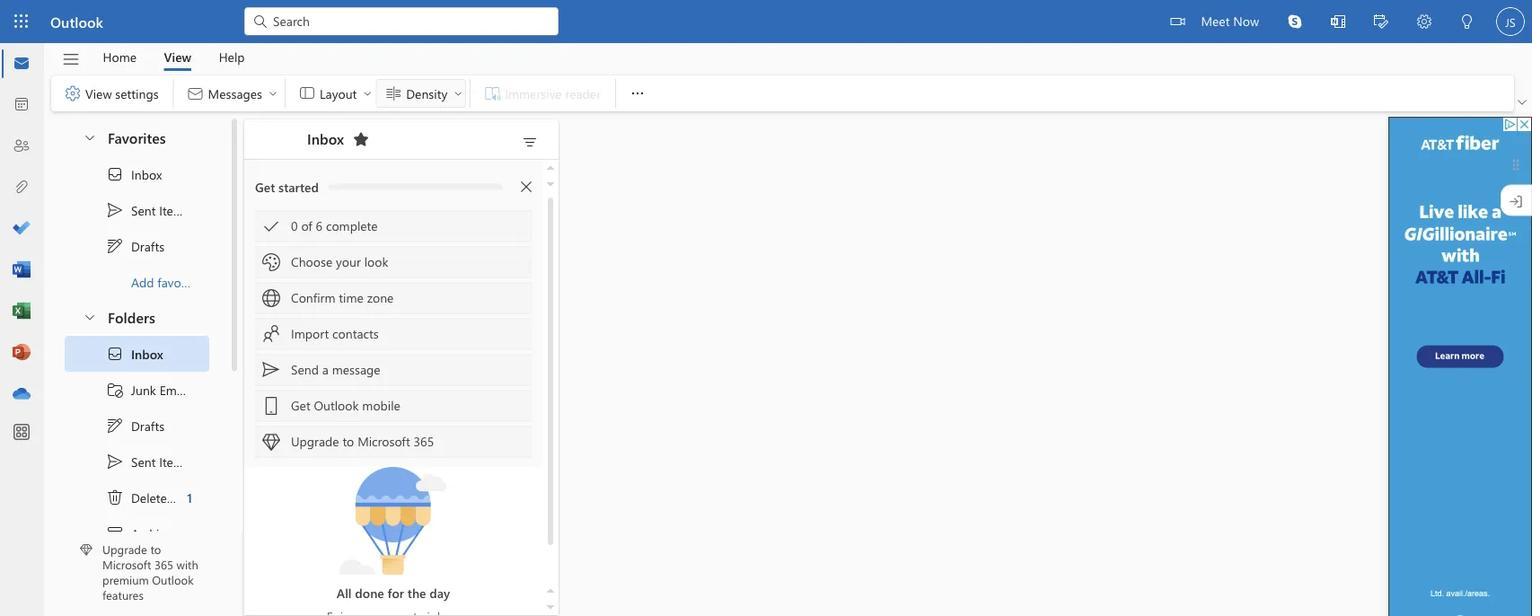 Task type: locate. For each thing, give the bounding box(es) containing it.
complete
[[326, 217, 378, 234]]

365 inside message list section
[[414, 433, 434, 450]]

message
[[332, 361, 381, 378]]

 junk email
[[106, 381, 189, 399]]

1 vertical spatial  tree item
[[65, 336, 209, 372]]

inbox inside tree
[[131, 346, 163, 362]]

1  tree item from the top
[[65, 192, 209, 228]]

 sent items inside favorites tree
[[106, 201, 189, 219]]

1
[[187, 489, 192, 506]]

0 vertical spatial microsoft
[[358, 433, 410, 450]]

layout
[[320, 85, 357, 101]]

 inside tree
[[106, 417, 124, 435]]

1  drafts from the top
[[106, 237, 165, 255]]

0 vertical spatial 
[[106, 165, 124, 183]]

items inside favorites tree
[[159, 202, 189, 219]]

tree containing 
[[65, 336, 209, 616]]

 button for folders
[[74, 300, 104, 333]]

upgrade up 'premium'
[[102, 542, 147, 557]]

 inside  density 
[[453, 88, 464, 99]]

1 vertical spatial 
[[106, 453, 124, 471]]

outlook down send a message
[[314, 397, 359, 414]]

help button
[[205, 43, 258, 71]]

 tree item
[[65, 228, 209, 264], [65, 408, 209, 444]]

0 vertical spatial  button
[[74, 120, 104, 154]]

1 vertical spatial  sent items
[[106, 453, 189, 471]]

sent inside tree
[[131, 453, 156, 470]]

inbox inside favorites tree
[[131, 166, 162, 183]]

 for 
[[453, 88, 464, 99]]


[[106, 237, 124, 255], [106, 417, 124, 435]]

microsoft for upgrade to microsoft 365 with premium outlook features
[[102, 557, 151, 573]]

2 vertical spatial items
[[178, 489, 208, 506]]

1 horizontal spatial get
[[291, 397, 311, 414]]

1 horizontal spatial outlook
[[152, 572, 194, 588]]

meet now
[[1201, 12, 1259, 29]]

 button
[[74, 120, 104, 154], [74, 300, 104, 333]]

2  from the top
[[106, 417, 124, 435]]

drafts
[[131, 238, 165, 254], [131, 417, 165, 434]]

Search for email, meetings, files and more. field
[[271, 11, 548, 30]]

0 horizontal spatial microsoft
[[102, 557, 151, 573]]

inbox down favorites tree item at left top
[[131, 166, 162, 183]]

 left folders
[[83, 309, 97, 324]]

0 vertical spatial view
[[164, 49, 191, 65]]

2  inbox from the top
[[106, 345, 163, 363]]

sent up add on the top
[[131, 202, 156, 219]]

features
[[102, 587, 144, 603]]

view right  at top
[[85, 85, 112, 101]]

home
[[103, 49, 137, 65]]

1 vertical spatial inbox
[[131, 166, 162, 183]]

0 vertical spatial sent
[[131, 202, 156, 219]]

microsoft inside upgrade to microsoft 365 with premium outlook features
[[102, 557, 151, 573]]


[[1418, 14, 1432, 29]]

 button
[[347, 125, 375, 154]]


[[385, 84, 403, 102]]

 for 
[[106, 417, 124, 435]]

to inside message list section
[[343, 433, 354, 450]]

outlook right 'premium'
[[152, 572, 194, 588]]

1 vertical spatial drafts
[[131, 417, 165, 434]]

layout group
[[289, 75, 466, 108]]

 drafts down  tree item
[[106, 417, 165, 435]]

look
[[364, 253, 388, 270]]

inbox left 
[[307, 129, 344, 148]]

meet
[[1201, 12, 1230, 29]]

drafts inside favorites tree
[[131, 238, 165, 254]]

microsoft
[[358, 433, 410, 450], [102, 557, 151, 573]]

tree
[[65, 336, 209, 616]]

2 vertical spatial outlook
[[152, 572, 194, 588]]

get for get started
[[255, 178, 275, 195]]

 drafts inside tree
[[106, 417, 165, 435]]

365 for upgrade to microsoft 365 with premium outlook features
[[154, 557, 173, 573]]

0 vertical spatial  tree item
[[65, 228, 209, 264]]

1  inbox from the top
[[106, 165, 162, 183]]

microsoft for upgrade to microsoft 365
[[358, 433, 410, 450]]

 left 
[[268, 88, 278, 99]]

1 vertical spatial microsoft
[[102, 557, 151, 573]]

0 horizontal spatial view
[[85, 85, 112, 101]]

drafts up add on the top
[[131, 238, 165, 254]]


[[262, 325, 280, 343]]

0 vertical spatial drafts
[[131, 238, 165, 254]]

2  drafts from the top
[[106, 417, 165, 435]]

 button
[[1403, 0, 1446, 45]]

0 vertical spatial  drafts
[[106, 237, 165, 255]]

outlook inside upgrade to microsoft 365 with premium outlook features
[[152, 572, 194, 588]]

0 vertical spatial 365
[[414, 433, 434, 450]]

 button
[[516, 129, 544, 155]]

0 vertical spatial get
[[255, 178, 275, 195]]

 drafts up add favorite "tree item"
[[106, 237, 165, 255]]

0 vertical spatial  sent items
[[106, 201, 189, 219]]

microsoft up features
[[102, 557, 151, 573]]

365
[[414, 433, 434, 450], [154, 557, 173, 573]]

 tree item up add favorite "tree item"
[[65, 192, 209, 228]]

outlook banner
[[0, 0, 1533, 45]]

1 vertical spatial  inbox
[[106, 345, 163, 363]]

1  from the top
[[106, 237, 124, 255]]

 inbox inside favorites tree
[[106, 165, 162, 183]]

view
[[164, 49, 191, 65], [85, 85, 112, 101]]

0 vertical spatial  tree item
[[65, 192, 209, 228]]


[[268, 88, 278, 99], [362, 88, 373, 99], [453, 88, 464, 99], [83, 130, 97, 144], [83, 309, 97, 324]]

 up ""
[[106, 345, 124, 363]]


[[1331, 14, 1346, 29]]

confirm time zone
[[291, 289, 394, 306]]

 tree item
[[65, 192, 209, 228], [65, 444, 209, 480]]

 tree item up junk
[[65, 336, 209, 372]]

1 vertical spatial to
[[150, 542, 161, 557]]

 tree item up deleted
[[65, 444, 209, 480]]

 for 
[[106, 237, 124, 255]]

left-rail-appbar navigation
[[4, 43, 40, 415]]

items
[[159, 202, 189, 219], [159, 453, 189, 470], [178, 489, 208, 506]]

2  tree item from the top
[[65, 408, 209, 444]]


[[298, 84, 316, 102]]

more apps image
[[13, 424, 31, 442]]

items up 1
[[159, 453, 189, 470]]

1 vertical spatial outlook
[[314, 397, 359, 414]]

the
[[408, 584, 426, 601]]

upgrade right 
[[291, 433, 339, 450]]

 button left folders
[[74, 300, 104, 333]]

0 vertical spatial upgrade
[[291, 433, 339, 450]]

0 horizontal spatial 365
[[154, 557, 173, 573]]

items right deleted
[[178, 489, 208, 506]]

1 horizontal spatial upgrade
[[291, 433, 339, 450]]

drafts inside tree
[[131, 417, 165, 434]]


[[252, 13, 269, 31]]

 left 
[[362, 88, 373, 99]]

application
[[0, 0, 1533, 616]]

folders tree item
[[65, 300, 209, 336]]

0 vertical spatial to
[[343, 433, 354, 450]]

with
[[177, 557, 198, 573]]

settings
[[115, 85, 159, 101]]

messages
[[208, 85, 262, 101]]

 down ""
[[106, 417, 124, 435]]

0 vertical spatial items
[[159, 202, 189, 219]]

 button
[[1515, 93, 1531, 111]]

2  tree item from the top
[[65, 336, 209, 372]]

2  from the top
[[106, 345, 124, 363]]

0 horizontal spatial get
[[255, 178, 275, 195]]

 right density
[[453, 88, 464, 99]]

 sent items up add on the top
[[106, 201, 189, 219]]

 inside favorites tree
[[106, 237, 124, 255]]

0 vertical spatial  inbox
[[106, 165, 162, 183]]

1  button from the top
[[74, 120, 104, 154]]

1 vertical spatial view
[[85, 85, 112, 101]]

2 vertical spatial inbox
[[131, 346, 163, 362]]

2  from the top
[[106, 453, 124, 471]]

1 vertical spatial 365
[[154, 557, 173, 573]]

 tree item up add on the top
[[65, 228, 209, 264]]


[[262, 289, 280, 307]]

0 vertical spatial 
[[106, 201, 124, 219]]

1  sent items from the top
[[106, 201, 189, 219]]

to left with
[[150, 542, 161, 557]]

time
[[339, 289, 364, 306]]

 sent items up deleted
[[106, 453, 189, 471]]

 button
[[620, 75, 656, 111]]

 down favorites tree item at left top
[[106, 201, 124, 219]]

 tree item down junk
[[65, 408, 209, 444]]

 tree item for 
[[65, 228, 209, 264]]

view inside " view settings"
[[85, 85, 112, 101]]

1 horizontal spatial view
[[164, 49, 191, 65]]

items up favorite
[[159, 202, 189, 219]]


[[1171, 14, 1185, 29]]

1 sent from the top
[[131, 202, 156, 219]]

0 vertical spatial 
[[106, 237, 124, 255]]

inbox up  junk email
[[131, 346, 163, 362]]

tab list
[[89, 43, 259, 71]]

2 horizontal spatial outlook
[[314, 397, 359, 414]]

0 vertical spatial inbox
[[307, 129, 344, 148]]

 inside folders tree item
[[83, 309, 97, 324]]

view up 
[[164, 49, 191, 65]]


[[262, 433, 280, 451]]


[[106, 381, 124, 399]]

a
[[322, 361, 329, 378]]

 button for favorites
[[74, 120, 104, 154]]

 up add favorite "tree item"
[[106, 237, 124, 255]]

js image
[[1497, 7, 1525, 36]]

 button inside favorites tree item
[[74, 120, 104, 154]]

 tree item down favorites
[[65, 156, 209, 192]]

 button inside folders tree item
[[74, 300, 104, 333]]

1 horizontal spatial 365
[[414, 433, 434, 450]]

upgrade inside message list section
[[291, 433, 339, 450]]

microsoft down mobile
[[358, 433, 410, 450]]

get left started
[[255, 178, 275, 195]]

 inside favorites tree
[[106, 165, 124, 183]]

1 vertical spatial get
[[291, 397, 311, 414]]

1 drafts from the top
[[131, 238, 165, 254]]

drafts down  junk email
[[131, 417, 165, 434]]

 inside the  messages 
[[268, 88, 278, 99]]

 down favorites tree item at left top
[[106, 165, 124, 183]]

add
[[131, 274, 154, 290]]

0 horizontal spatial upgrade
[[102, 542, 147, 557]]

1  from the top
[[106, 201, 124, 219]]

2  button from the top
[[74, 300, 104, 333]]

1 vertical spatial  drafts
[[106, 417, 165, 435]]

 button down  at top
[[74, 120, 104, 154]]

inbox
[[307, 129, 344, 148], [131, 166, 162, 183], [131, 346, 163, 362]]

 up 
[[106, 453, 124, 471]]

 inbox down favorites tree item at left top
[[106, 165, 162, 183]]

density
[[406, 85, 448, 101]]

mobile
[[362, 397, 401, 414]]

home button
[[89, 43, 150, 71]]

1 horizontal spatial to
[[343, 433, 354, 450]]

contacts
[[332, 325, 379, 342]]

1 horizontal spatial microsoft
[[358, 433, 410, 450]]

1 vertical spatial sent
[[131, 453, 156, 470]]

0 horizontal spatial outlook
[[50, 12, 103, 31]]

2 sent from the top
[[131, 453, 156, 470]]

get
[[255, 178, 275, 195], [291, 397, 311, 414]]

to
[[343, 433, 354, 450], [150, 542, 161, 557]]

 inbox down folders tree item on the left
[[106, 345, 163, 363]]

onedrive image
[[13, 385, 31, 403]]

 inbox
[[106, 165, 162, 183], [106, 345, 163, 363]]

 left favorites
[[83, 130, 97, 144]]

items inside  deleted items
[[178, 489, 208, 506]]

1  from the top
[[106, 165, 124, 183]]


[[62, 50, 80, 69]]

2 drafts from the top
[[131, 417, 165, 434]]

microsoft inside message list section
[[358, 433, 410, 450]]

junk
[[131, 382, 156, 398]]

1 vertical spatial  tree item
[[65, 444, 209, 480]]


[[106, 165, 124, 183], [106, 345, 124, 363]]

sent
[[131, 202, 156, 219], [131, 453, 156, 470]]

 view settings
[[64, 84, 159, 102]]

0 vertical spatial outlook
[[50, 12, 103, 31]]

0 horizontal spatial to
[[150, 542, 161, 557]]

get right 
[[291, 397, 311, 414]]

outlook
[[50, 12, 103, 31], [314, 397, 359, 414], [152, 572, 194, 588]]

1 vertical spatial 
[[106, 417, 124, 435]]

to down get outlook mobile at the left of page
[[343, 433, 354, 450]]

1  tree item from the top
[[65, 228, 209, 264]]

1 vertical spatial  tree item
[[65, 408, 209, 444]]

 tree item for 
[[65, 408, 209, 444]]

send a message
[[291, 361, 381, 378]]

1 vertical spatial 
[[106, 345, 124, 363]]

excel image
[[13, 303, 31, 321]]

inbox 
[[307, 129, 370, 148]]

upgrade for upgrade to microsoft 365
[[291, 433, 339, 450]]

 drafts
[[106, 237, 165, 255], [106, 417, 165, 435]]

 search field
[[244, 0, 559, 40]]

done
[[355, 584, 384, 601]]

all
[[337, 584, 352, 601]]

2  sent items from the top
[[106, 453, 189, 471]]

outlook inside message list section
[[314, 397, 359, 414]]

 inside tree
[[106, 345, 124, 363]]

sent up  tree item
[[131, 453, 156, 470]]

1 vertical spatial upgrade
[[102, 542, 147, 557]]

 tree item
[[65, 156, 209, 192], [65, 336, 209, 372]]

outlook up 
[[50, 12, 103, 31]]

1 vertical spatial items
[[159, 453, 189, 470]]

to inside upgrade to microsoft 365 with premium outlook features
[[150, 542, 161, 557]]

upgrade inside upgrade to microsoft 365 with premium outlook features
[[102, 542, 147, 557]]

outlook inside banner
[[50, 12, 103, 31]]

365 inside upgrade to microsoft 365 with premium outlook features
[[154, 557, 173, 573]]

 deleted items
[[106, 489, 208, 507]]

1 vertical spatial  button
[[74, 300, 104, 333]]

import
[[291, 325, 329, 342]]

 drafts inside favorites tree
[[106, 237, 165, 255]]

 button
[[1317, 0, 1360, 45]]

0 vertical spatial  tree item
[[65, 156, 209, 192]]

 inside  layout 
[[362, 88, 373, 99]]



Task type: vqa. For each thing, say whether or not it's contained in the screenshot.
2023 in button
no



Task type: describe. For each thing, give the bounding box(es) containing it.

[[262, 217, 280, 235]]


[[1288, 14, 1303, 29]]

 tree item
[[65, 372, 209, 408]]

 drafts for 
[[106, 417, 165, 435]]

to for upgrade to microsoft 365
[[343, 433, 354, 450]]

upgrade to microsoft 365 with premium outlook features
[[102, 542, 198, 603]]

 density 
[[385, 84, 464, 102]]

premium
[[102, 572, 149, 588]]

 for first  tree item from the top of the application containing outlook
[[106, 165, 124, 183]]

your
[[336, 253, 361, 270]]

email
[[160, 382, 189, 398]]

choose
[[291, 253, 333, 270]]

help
[[219, 49, 245, 65]]

1  tree item from the top
[[65, 156, 209, 192]]

started
[[279, 178, 319, 195]]


[[352, 130, 370, 148]]

get outlook mobile
[[291, 397, 401, 414]]


[[106, 525, 124, 543]]

outlook link
[[50, 0, 103, 43]]


[[262, 361, 280, 379]]

 sent items inside tree
[[106, 453, 189, 471]]

to do image
[[13, 220, 31, 238]]

tab list containing home
[[89, 43, 259, 71]]

mail image
[[13, 55, 31, 73]]


[[1461, 14, 1475, 29]]

0
[[291, 217, 298, 234]]

send
[[291, 361, 319, 378]]

365 for upgrade to microsoft 365
[[414, 433, 434, 450]]

confirm
[[291, 289, 335, 306]]

day
[[430, 584, 450, 601]]

 for 
[[362, 88, 373, 99]]


[[106, 489, 124, 507]]

inbox heading
[[284, 119, 375, 159]]


[[1374, 14, 1389, 29]]

get for get outlook mobile
[[291, 397, 311, 414]]

drafts for 
[[131, 238, 165, 254]]

 for 2nd  tree item from the top of the application containing outlook
[[106, 345, 124, 363]]

favorites tree
[[65, 113, 209, 300]]

upgrade for upgrade to microsoft 365 with premium outlook features
[[102, 542, 147, 557]]


[[262, 253, 280, 271]]

upgrade to microsoft 365
[[291, 433, 434, 450]]

 tree item
[[65, 480, 209, 516]]

 drafts for 
[[106, 237, 165, 255]]

 inside favorites tree
[[106, 201, 124, 219]]

favorites
[[108, 127, 166, 147]]

favorites tree item
[[65, 120, 209, 156]]

people image
[[13, 137, 31, 155]]

view inside button
[[164, 49, 191, 65]]

word image
[[13, 261, 31, 279]]

of
[[301, 217, 312, 234]]

choose your look
[[291, 253, 388, 270]]

add favorite tree item
[[65, 264, 209, 300]]

premium features image
[[80, 544, 93, 556]]

 tree item
[[65, 516, 209, 552]]

2  tree item from the top
[[65, 444, 209, 480]]

 layout 
[[298, 84, 373, 102]]

 inbox inside tree
[[106, 345, 163, 363]]


[[521, 134, 539, 152]]

 button
[[1274, 0, 1317, 43]]

all done for the day
[[337, 584, 450, 601]]

drafts for 
[[131, 417, 165, 434]]


[[186, 84, 204, 102]]

 for 
[[268, 88, 278, 99]]

6
[[316, 217, 323, 234]]

view button
[[150, 43, 205, 71]]

get started
[[255, 178, 319, 195]]

now
[[1234, 12, 1259, 29]]

 messages 
[[186, 84, 278, 102]]

 button
[[53, 44, 89, 75]]

powerpoint image
[[13, 344, 31, 362]]

 button
[[1360, 0, 1403, 45]]

import contacts
[[291, 325, 379, 342]]

 button
[[1446, 0, 1489, 45]]

zone
[[367, 289, 394, 306]]

sent inside favorites tree
[[131, 202, 156, 219]]


[[1518, 98, 1527, 107]]

archive
[[131, 525, 172, 542]]


[[629, 84, 647, 102]]


[[521, 181, 532, 192]]

to for upgrade to microsoft 365 with premium outlook features
[[150, 542, 161, 557]]

add favorite
[[131, 274, 199, 290]]

 archive
[[106, 525, 172, 543]]

application containing outlook
[[0, 0, 1533, 616]]

 inside favorites tree item
[[83, 130, 97, 144]]

calendar image
[[13, 96, 31, 114]]

inbox inside the inbox 
[[307, 129, 344, 148]]

files image
[[13, 179, 31, 197]]


[[64, 84, 82, 102]]

deleted
[[131, 489, 174, 506]]

 button
[[512, 172, 541, 201]]

message list section
[[244, 115, 559, 616]]

for
[[388, 584, 404, 601]]

folders
[[108, 307, 155, 326]]

favorite
[[158, 274, 199, 290]]


[[262, 397, 280, 415]]

0 of 6 complete
[[291, 217, 378, 234]]



